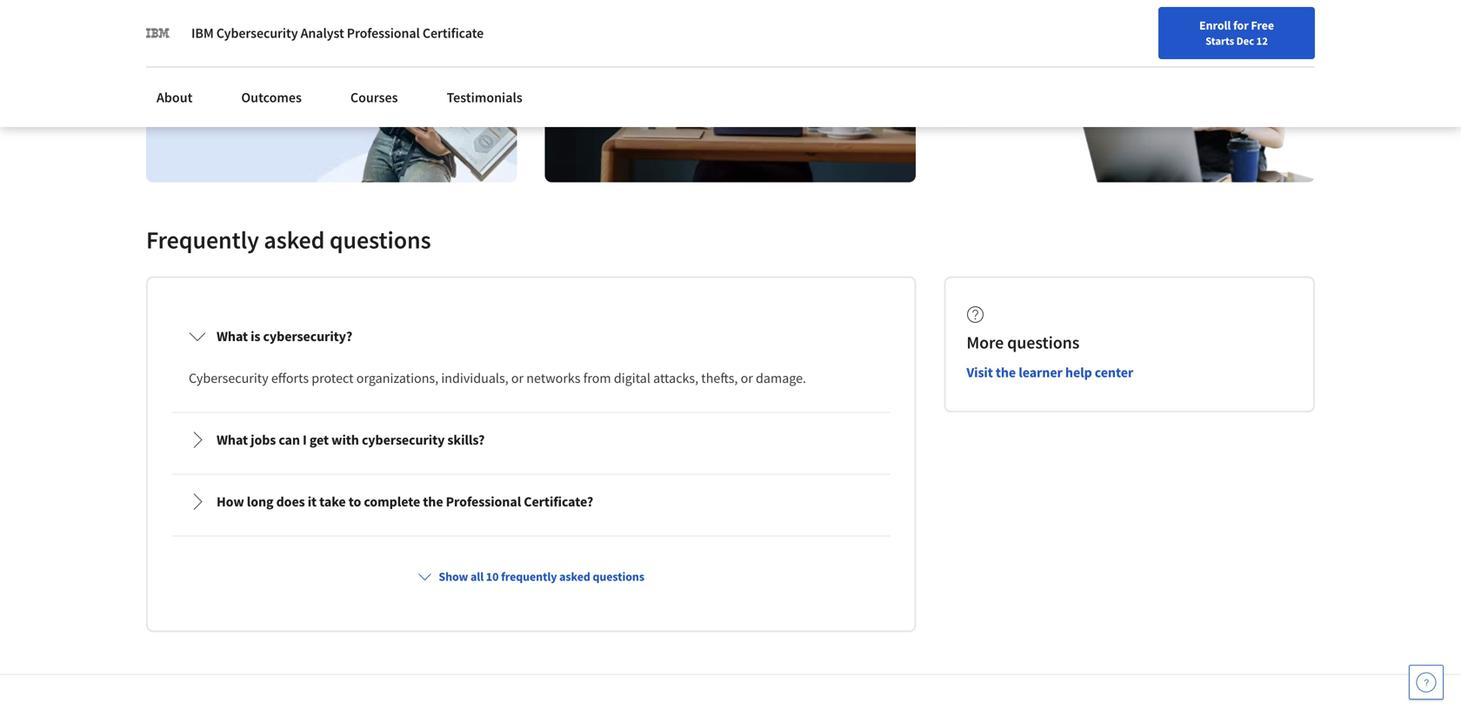 Task type: vqa. For each thing, say whether or not it's contained in the screenshot.
the rightmost The By
no



Task type: locate. For each thing, give the bounding box(es) containing it.
None search field
[[248, 11, 666, 46]]

get
[[310, 431, 329, 449]]

1 horizontal spatial professional
[[446, 493, 521, 510]]

what is cybersecurity?
[[217, 328, 353, 345]]

1 vertical spatial the
[[423, 493, 443, 510]]

analyst
[[301, 24, 344, 42]]

center
[[1095, 364, 1134, 381]]

0 vertical spatial cybersecurity
[[216, 24, 298, 42]]

2 vertical spatial questions
[[593, 569, 645, 584]]

organizations,
[[357, 369, 439, 387]]

help center image
[[1417, 672, 1438, 693]]

1 vertical spatial questions
[[1008, 331, 1080, 353]]

what inside what jobs can i get with cybersecurity skills? dropdown button
[[217, 431, 248, 449]]

questions
[[330, 224, 431, 255], [1008, 331, 1080, 353], [593, 569, 645, 584]]

questions inside dropdown button
[[593, 569, 645, 584]]

0 horizontal spatial professional
[[347, 24, 420, 42]]

protect
[[312, 369, 354, 387]]

0 vertical spatial the
[[996, 364, 1017, 381]]

english button
[[1097, 0, 1202, 57]]

professional down 'skills?'
[[446, 493, 521, 510]]

cybersecurity right ibm
[[216, 24, 298, 42]]

enroll
[[1200, 17, 1232, 33]]

does
[[276, 493, 305, 510]]

0 vertical spatial questions
[[330, 224, 431, 255]]

complete
[[364, 493, 420, 510]]

1 horizontal spatial asked
[[560, 569, 591, 584]]

cybersecurity
[[216, 24, 298, 42], [189, 369, 269, 387]]

10
[[486, 569, 499, 584]]

more
[[967, 331, 1004, 353]]

what left is
[[217, 328, 248, 345]]

testimonials
[[447, 89, 523, 106]]

the right the complete
[[423, 493, 443, 510]]

visit the learner help center
[[967, 364, 1134, 381]]

what is cybersecurity? button
[[175, 312, 888, 361]]

asked inside dropdown button
[[560, 569, 591, 584]]

all
[[471, 569, 484, 584]]

help
[[1066, 364, 1093, 381]]

1 what from the top
[[217, 328, 248, 345]]

or left networks
[[512, 369, 524, 387]]

1 or from the left
[[512, 369, 524, 387]]

about
[[157, 89, 193, 106]]

show
[[439, 569, 468, 584]]

digital
[[614, 369, 651, 387]]

cybersecurity down is
[[189, 369, 269, 387]]

show all 10 frequently asked questions button
[[411, 561, 652, 592]]

or
[[512, 369, 524, 387], [741, 369, 753, 387]]

attacks,
[[654, 369, 699, 387]]

1 vertical spatial what
[[217, 431, 248, 449]]

1 vertical spatial professional
[[446, 493, 521, 510]]

0 horizontal spatial the
[[423, 493, 443, 510]]

thefts,
[[702, 369, 738, 387]]

outcomes link
[[231, 78, 312, 117]]

1 vertical spatial asked
[[560, 569, 591, 584]]

the right visit
[[996, 364, 1017, 381]]

the
[[996, 364, 1017, 381], [423, 493, 443, 510]]

0 vertical spatial asked
[[264, 224, 325, 255]]

show notifications image
[[1227, 22, 1248, 43]]

skills?
[[448, 431, 485, 449]]

frequently asked questions
[[146, 224, 431, 255]]

1 horizontal spatial or
[[741, 369, 753, 387]]

what
[[217, 328, 248, 345], [217, 431, 248, 449]]

certificate
[[423, 24, 484, 42]]

2 what from the top
[[217, 431, 248, 449]]

the inside dropdown button
[[423, 493, 443, 510]]

show all 10 frequently asked questions
[[439, 569, 645, 584]]

0 vertical spatial what
[[217, 328, 248, 345]]

jobs
[[251, 431, 276, 449]]

cybersecurity?
[[263, 328, 353, 345]]

more questions
[[967, 331, 1080, 353]]

courses
[[351, 89, 398, 106]]

enroll for free starts dec 12
[[1200, 17, 1275, 48]]

certificate?
[[524, 493, 594, 510]]

english
[[1128, 20, 1170, 37]]

professional right analyst
[[347, 24, 420, 42]]

cybersecurity
[[362, 431, 445, 449]]

professional inside dropdown button
[[446, 493, 521, 510]]

professional
[[347, 24, 420, 42], [446, 493, 521, 510]]

1 vertical spatial cybersecurity
[[189, 369, 269, 387]]

what jobs can i get with cybersecurity skills?
[[217, 431, 485, 449]]

asked
[[264, 224, 325, 255], [560, 569, 591, 584]]

i
[[303, 431, 307, 449]]

1 horizontal spatial questions
[[593, 569, 645, 584]]

what for what is cybersecurity?
[[217, 328, 248, 345]]

0 horizontal spatial questions
[[330, 224, 431, 255]]

how long does it take to complete the professional certificate?
[[217, 493, 594, 510]]

from
[[584, 369, 612, 387]]

ibm image
[[146, 21, 171, 45]]

0 horizontal spatial asked
[[264, 224, 325, 255]]

frequently
[[501, 569, 557, 584]]

or right thefts,
[[741, 369, 753, 387]]

0 horizontal spatial or
[[512, 369, 524, 387]]

networks
[[527, 369, 581, 387]]

what inside what is cybersecurity? dropdown button
[[217, 328, 248, 345]]

what left jobs
[[217, 431, 248, 449]]

2 horizontal spatial questions
[[1008, 331, 1080, 353]]



Task type: describe. For each thing, give the bounding box(es) containing it.
about link
[[146, 78, 203, 117]]

visit
[[967, 364, 994, 381]]

collapsed list
[[169, 306, 894, 717]]

dec
[[1237, 34, 1255, 48]]

with
[[332, 431, 359, 449]]

efforts
[[271, 369, 309, 387]]

courses link
[[340, 78, 409, 117]]

cybersecurity inside collapsed list
[[189, 369, 269, 387]]

learner
[[1019, 364, 1063, 381]]

1 horizontal spatial the
[[996, 364, 1017, 381]]

starts
[[1206, 34, 1235, 48]]

frequently
[[146, 224, 259, 255]]

long
[[247, 493, 274, 510]]

2 or from the left
[[741, 369, 753, 387]]

damage.
[[756, 369, 807, 387]]

ibm
[[191, 24, 214, 42]]

what for what jobs can i get with cybersecurity skills?
[[217, 431, 248, 449]]

free
[[1252, 17, 1275, 33]]

how
[[217, 493, 244, 510]]

to
[[349, 493, 361, 510]]

cybersecurity efforts protect organizations, individuals, or networks from digital attacks, thefts, or damage.
[[189, 369, 807, 387]]

12
[[1257, 34, 1269, 48]]

what jobs can i get with cybersecurity skills? button
[[175, 415, 888, 464]]

individuals,
[[441, 369, 509, 387]]

testimonials link
[[436, 78, 533, 117]]

it
[[308, 493, 317, 510]]

0 vertical spatial professional
[[347, 24, 420, 42]]

is
[[251, 328, 261, 345]]

can
[[279, 431, 300, 449]]

outcomes
[[241, 89, 302, 106]]

take
[[320, 493, 346, 510]]

for
[[1234, 17, 1249, 33]]

how long does it take to complete the professional certificate? button
[[175, 477, 888, 526]]

visit the learner help center link
[[967, 364, 1134, 381]]

ibm cybersecurity analyst professional certificate
[[191, 24, 484, 42]]



